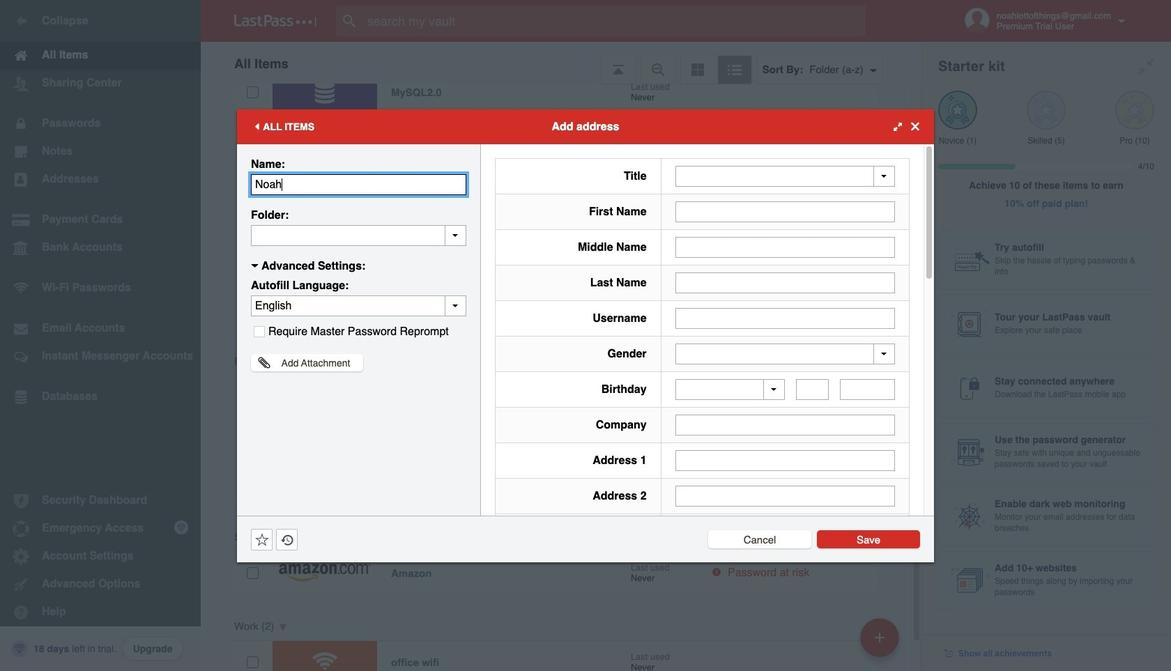 Task type: locate. For each thing, give the bounding box(es) containing it.
None text field
[[251, 174, 466, 195], [675, 201, 895, 222], [675, 272, 895, 293], [796, 379, 829, 400], [840, 379, 895, 400], [675, 486, 895, 507], [251, 174, 466, 195], [675, 201, 895, 222], [675, 272, 895, 293], [796, 379, 829, 400], [840, 379, 895, 400], [675, 486, 895, 507]]

search my vault text field
[[336, 6, 893, 36]]

None text field
[[251, 225, 466, 246], [675, 237, 895, 258], [675, 308, 895, 329], [675, 415, 895, 436], [675, 450, 895, 471], [251, 225, 466, 246], [675, 237, 895, 258], [675, 308, 895, 329], [675, 415, 895, 436], [675, 450, 895, 471]]

new item image
[[875, 633, 885, 642]]

Search search field
[[336, 6, 893, 36]]

dialog
[[237, 109, 934, 671]]



Task type: describe. For each thing, give the bounding box(es) containing it.
vault options navigation
[[201, 42, 922, 84]]

main navigation navigation
[[0, 0, 201, 671]]

new item navigation
[[855, 614, 908, 671]]

lastpass image
[[234, 15, 317, 27]]



Task type: vqa. For each thing, say whether or not it's contained in the screenshot.
New item "element"
no



